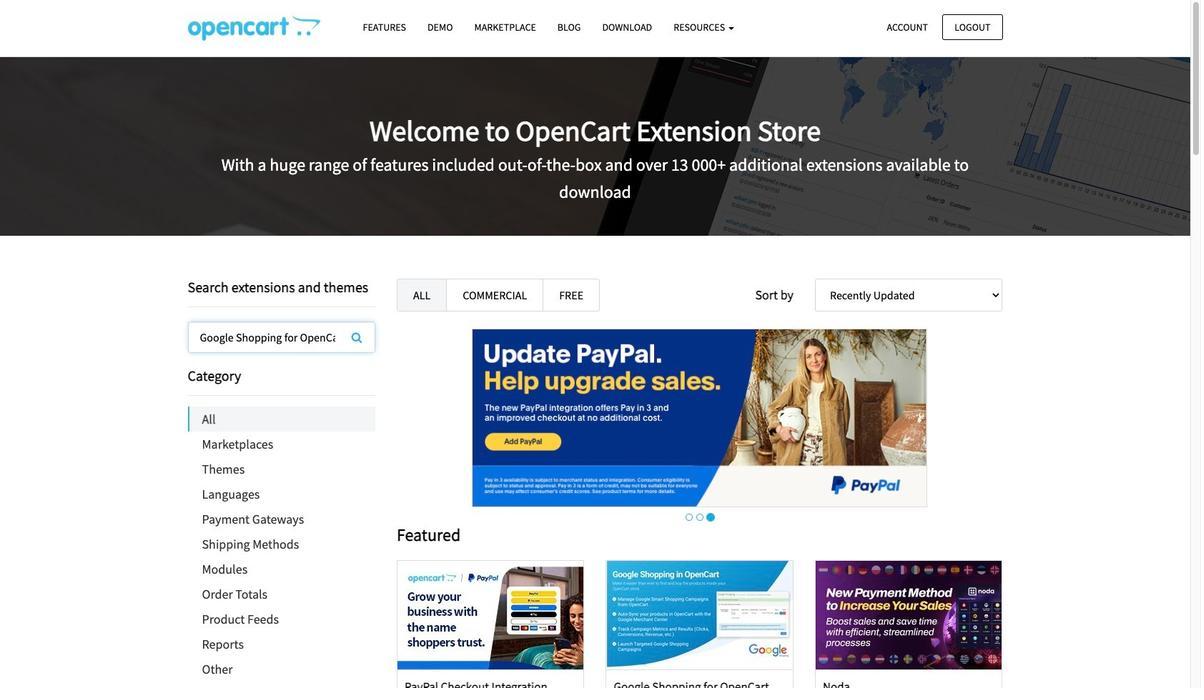 Task type: describe. For each thing, give the bounding box(es) containing it.
google shopping for opencart image
[[607, 561, 793, 670]]

paypal payment gateway image
[[472, 329, 927, 508]]

opencart extensions image
[[188, 15, 320, 41]]



Task type: vqa. For each thing, say whether or not it's contained in the screenshot.
Sales Reports "image"
no



Task type: locate. For each thing, give the bounding box(es) containing it.
noda image
[[816, 561, 1002, 670]]

search image
[[351, 332, 362, 343]]

paypal checkout integration image
[[398, 561, 584, 670]]

None text field
[[188, 322, 375, 352]]



